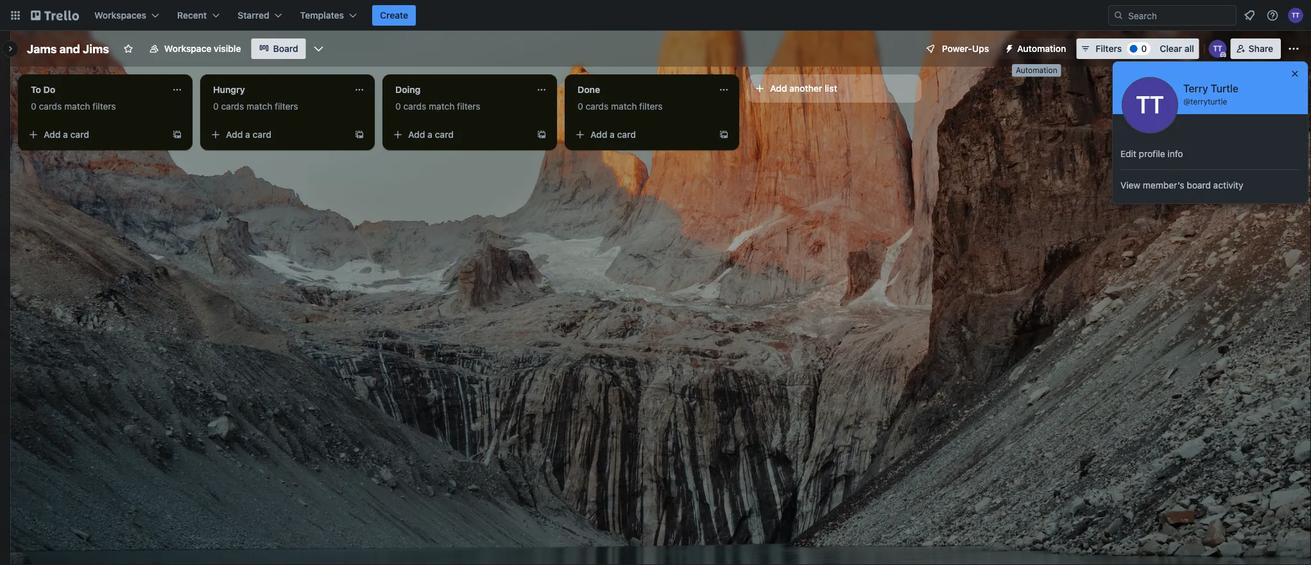Task type: vqa. For each thing, say whether or not it's contained in the screenshot.
topmost THE CUSTOM FIELDS button
no



Task type: describe. For each thing, give the bounding box(es) containing it.
terry turtle @ terryturtle
[[1183, 82, 1238, 106]]

terry
[[1183, 82, 1208, 95]]

3 a from the left
[[427, 129, 432, 140]]

create from template… image for hungry
[[354, 130, 364, 140]]

match for to do
[[64, 101, 90, 112]]

add a card button for create from template… image
[[570, 124, 714, 145]]

0 cards match filters for to do
[[31, 101, 116, 112]]

ups
[[972, 43, 989, 54]]

back to home image
[[31, 5, 79, 26]]

add a card button for create from template… icon for hungry
[[205, 124, 349, 145]]

0 notifications image
[[1242, 8, 1257, 23]]

0 for doing
[[395, 101, 401, 112]]

Done text field
[[570, 80, 711, 100]]

0 cards match filters for doing
[[395, 101, 480, 112]]

clear all
[[1160, 43, 1194, 54]]

templates
[[300, 10, 344, 21]]

cards for to do
[[39, 101, 62, 112]]

add inside button
[[770, 83, 787, 94]]

create from template… image for to do
[[172, 130, 182, 140]]

visible
[[214, 43, 241, 54]]

filters for to do
[[92, 101, 116, 112]]

filters for hungry
[[275, 101, 298, 112]]

0 for done
[[578, 101, 583, 112]]

add another list
[[770, 83, 837, 94]]

member's
[[1143, 180, 1184, 191]]

power-ups button
[[916, 39, 997, 59]]

card for create from template… icon for hungry
[[253, 129, 271, 140]]

add for 3rd create from template… icon from left
[[408, 129, 425, 140]]

add a card for create from template… icon associated with to do
[[44, 129, 89, 140]]

board
[[1187, 180, 1211, 191]]

automation tooltip
[[1012, 64, 1061, 77]]

workspaces
[[94, 10, 146, 21]]

cards for done
[[586, 101, 609, 112]]

jims
[[83, 42, 109, 56]]

recent
[[177, 10, 207, 21]]

workspace visible button
[[141, 39, 249, 59]]

list
[[825, 83, 837, 94]]

Hungry text field
[[205, 80, 347, 100]]

clear
[[1160, 43, 1182, 54]]

0 left clear
[[1141, 43, 1147, 54]]

add a card button for 3rd create from template… icon from left
[[388, 124, 531, 145]]

automation inside tooltip
[[1016, 66, 1057, 75]]

switch to… image
[[9, 9, 22, 22]]

view
[[1120, 180, 1140, 191]]

primary element
[[0, 0, 1311, 31]]

profile
[[1139, 149, 1165, 159]]

add another list button
[[747, 74, 922, 103]]

0 for to do
[[31, 101, 36, 112]]

add for create from template… icon associated with to do
[[44, 129, 61, 140]]

add a card for 3rd create from template… icon from left
[[408, 129, 454, 140]]

0 cards match filters for hungry
[[213, 101, 298, 112]]

match for hungry
[[246, 101, 272, 112]]

show menu image
[[1287, 42, 1300, 55]]

done
[[578, 84, 600, 95]]

share button
[[1231, 39, 1281, 59]]

star or unstar board image
[[123, 44, 133, 54]]

starred
[[238, 10, 269, 21]]

templates button
[[292, 5, 365, 26]]

clear all button
[[1155, 39, 1199, 59]]

2 a from the left
[[245, 129, 250, 140]]

power-
[[942, 43, 972, 54]]

match for done
[[611, 101, 637, 112]]

to
[[31, 84, 41, 95]]

add for create from template… image
[[590, 129, 607, 140]]

activity
[[1213, 180, 1243, 191]]

open information menu image
[[1266, 9, 1279, 22]]

power-ups
[[942, 43, 989, 54]]

workspace
[[164, 43, 211, 54]]

hungry
[[213, 84, 245, 95]]

0 for hungry
[[213, 101, 219, 112]]

Search field
[[1124, 6, 1236, 25]]



Task type: locate. For each thing, give the bounding box(es) containing it.
match down the doing text box
[[429, 101, 455, 112]]

filters
[[92, 101, 116, 112], [275, 101, 298, 112], [457, 101, 480, 112], [639, 101, 663, 112]]

recent button
[[169, 5, 227, 26]]

4 add a card button from the left
[[570, 124, 714, 145]]

Board name text field
[[21, 39, 115, 59]]

turtle
[[1211, 82, 1238, 95]]

add a card down the doing at the top left of page
[[408, 129, 454, 140]]

create
[[380, 10, 408, 21]]

this member is an admin of this board. image
[[1220, 52, 1226, 58]]

do
[[43, 84, 55, 95]]

0 down to
[[31, 101, 36, 112]]

add down do on the top of page
[[44, 129, 61, 140]]

terry turtle (terryturtle) image right "all"
[[1209, 40, 1227, 58]]

cards for hungry
[[221, 101, 244, 112]]

0 vertical spatial terry turtle (terryturtle) image
[[1288, 8, 1303, 23]]

board
[[273, 43, 298, 54]]

add a card
[[44, 129, 89, 140], [226, 129, 271, 140], [408, 129, 454, 140], [590, 129, 636, 140]]

filters for done
[[639, 101, 663, 112]]

0 cards match filters down the doing text box
[[395, 101, 480, 112]]

1 cards from the left
[[39, 101, 62, 112]]

doing
[[395, 84, 421, 95]]

add a card button down done text box
[[570, 124, 714, 145]]

1 vertical spatial automation
[[1016, 66, 1057, 75]]

1 vertical spatial terry turtle (terryturtle) image
[[1209, 40, 1227, 58]]

a down to do text field
[[63, 129, 68, 140]]

jams
[[27, 42, 57, 56]]

4 filters from the left
[[639, 101, 663, 112]]

1 horizontal spatial create from template… image
[[354, 130, 364, 140]]

2 horizontal spatial create from template… image
[[536, 130, 547, 140]]

card down the doing text box
[[435, 129, 454, 140]]

3 filters from the left
[[457, 101, 480, 112]]

3 add a card from the left
[[408, 129, 454, 140]]

and
[[59, 42, 80, 56]]

1 filters from the left
[[92, 101, 116, 112]]

workspace visible
[[164, 43, 241, 54]]

terry turtle (terryturtle) image right open information menu icon
[[1288, 8, 1303, 23]]

filters
[[1096, 43, 1122, 54]]

3 add a card button from the left
[[388, 124, 531, 145]]

card for 3rd create from template… icon from left
[[435, 129, 454, 140]]

filters for doing
[[457, 101, 480, 112]]

search image
[[1113, 10, 1124, 21]]

1 add a card from the left
[[44, 129, 89, 140]]

add down done
[[590, 129, 607, 140]]

2 match from the left
[[246, 101, 272, 112]]

card for create from template… image
[[617, 129, 636, 140]]

match down done text box
[[611, 101, 637, 112]]

0 horizontal spatial terry turtle (terryturtle) image
[[1122, 77, 1178, 133]]

terry turtle (terryturtle) image left @
[[1122, 77, 1178, 133]]

filters down the doing text box
[[457, 101, 480, 112]]

0 cards match filters down done text box
[[578, 101, 663, 112]]

0 cards match filters for done
[[578, 101, 663, 112]]

add down hungry
[[226, 129, 243, 140]]

0 down done
[[578, 101, 583, 112]]

add a card down hungry
[[226, 129, 271, 140]]

2 cards from the left
[[221, 101, 244, 112]]

@
[[1183, 97, 1190, 106]]

sm image
[[999, 39, 1017, 56]]

add a card down do on the top of page
[[44, 129, 89, 140]]

add
[[770, 83, 787, 94], [44, 129, 61, 140], [226, 129, 243, 140], [408, 129, 425, 140], [590, 129, 607, 140]]

4 a from the left
[[610, 129, 615, 140]]

2 horizontal spatial terry turtle (terryturtle) image
[[1288, 8, 1303, 23]]

0 cards match filters down hungry text box
[[213, 101, 298, 112]]

add for create from template… icon for hungry
[[226, 129, 243, 140]]

2 vertical spatial terry turtle (terryturtle) image
[[1122, 77, 1178, 133]]

automation button
[[999, 39, 1074, 59]]

a down done text box
[[610, 129, 615, 140]]

1 create from template… image from the left
[[172, 130, 182, 140]]

customize views image
[[312, 42, 325, 55]]

filters down to do text field
[[92, 101, 116, 112]]

4 match from the left
[[611, 101, 637, 112]]

card down hungry text box
[[253, 129, 271, 140]]

card
[[70, 129, 89, 140], [253, 129, 271, 140], [435, 129, 454, 140], [617, 129, 636, 140]]

add a card button down hungry text box
[[205, 124, 349, 145]]

edit
[[1120, 149, 1136, 159]]

terry turtle (terryturtle) image
[[1288, 8, 1303, 23], [1209, 40, 1227, 58], [1122, 77, 1178, 133]]

1 0 cards match filters from the left
[[31, 101, 116, 112]]

0 cards match filters down to do text field
[[31, 101, 116, 112]]

a down hungry text box
[[245, 129, 250, 140]]

0 cards match filters
[[31, 101, 116, 112], [213, 101, 298, 112], [395, 101, 480, 112], [578, 101, 663, 112]]

cards down done
[[586, 101, 609, 112]]

match down to do text field
[[64, 101, 90, 112]]

1 card from the left
[[70, 129, 89, 140]]

a down the doing text box
[[427, 129, 432, 140]]

3 match from the left
[[429, 101, 455, 112]]

all
[[1184, 43, 1194, 54]]

card down to do text field
[[70, 129, 89, 140]]

To Do text field
[[23, 80, 164, 100]]

share
[[1249, 43, 1273, 54]]

3 cards from the left
[[403, 101, 426, 112]]

automation inside button
[[1017, 43, 1066, 54]]

another
[[789, 83, 822, 94]]

add a card for create from template… icon for hungry
[[226, 129, 271, 140]]

2 add a card from the left
[[226, 129, 271, 140]]

match for doing
[[429, 101, 455, 112]]

automation
[[1017, 43, 1066, 54], [1016, 66, 1057, 75]]

view member's board activity
[[1120, 180, 1243, 191]]

close image
[[1290, 69, 1300, 79]]

1 match from the left
[[64, 101, 90, 112]]

cards down hungry
[[221, 101, 244, 112]]

0 vertical spatial automation
[[1017, 43, 1066, 54]]

0 horizontal spatial create from template… image
[[172, 130, 182, 140]]

edit profile info
[[1120, 149, 1183, 159]]

automation down automation button
[[1016, 66, 1057, 75]]

automation up automation tooltip
[[1017, 43, 1066, 54]]

2 add a card button from the left
[[205, 124, 349, 145]]

2 create from template… image from the left
[[354, 130, 364, 140]]

filters down done text box
[[639, 101, 663, 112]]

board link
[[251, 39, 306, 59]]

add a card button down to do text field
[[23, 124, 167, 145]]

3 card from the left
[[435, 129, 454, 140]]

add a card for create from template… image
[[590, 129, 636, 140]]

1 a from the left
[[63, 129, 68, 140]]

match down hungry text box
[[246, 101, 272, 112]]

1 horizontal spatial terry turtle (terryturtle) image
[[1209, 40, 1227, 58]]

create from template… image
[[719, 130, 729, 140]]

match
[[64, 101, 90, 112], [246, 101, 272, 112], [429, 101, 455, 112], [611, 101, 637, 112]]

4 0 cards match filters from the left
[[578, 101, 663, 112]]

cards
[[39, 101, 62, 112], [221, 101, 244, 112], [403, 101, 426, 112], [586, 101, 609, 112]]

card down done text box
[[617, 129, 636, 140]]

4 cards from the left
[[586, 101, 609, 112]]

add a card button
[[23, 124, 167, 145], [205, 124, 349, 145], [388, 124, 531, 145], [570, 124, 714, 145]]

to do
[[31, 84, 55, 95]]

info
[[1168, 149, 1183, 159]]

cards down do on the top of page
[[39, 101, 62, 112]]

cards for doing
[[403, 101, 426, 112]]

0 down hungry
[[213, 101, 219, 112]]

cards down the doing at the top left of page
[[403, 101, 426, 112]]

0
[[1141, 43, 1147, 54], [31, 101, 36, 112], [213, 101, 219, 112], [395, 101, 401, 112], [578, 101, 583, 112]]

0 down the doing at the top left of page
[[395, 101, 401, 112]]

terryturtle
[[1190, 97, 1227, 106]]

4 add a card from the left
[[590, 129, 636, 140]]

Doing text field
[[388, 80, 529, 100]]

add a card button for create from template… icon associated with to do
[[23, 124, 167, 145]]

3 0 cards match filters from the left
[[395, 101, 480, 112]]

add down the doing at the top left of page
[[408, 129, 425, 140]]

2 0 cards match filters from the left
[[213, 101, 298, 112]]

workspaces button
[[87, 5, 167, 26]]

starred button
[[230, 5, 290, 26]]

3 create from template… image from the left
[[536, 130, 547, 140]]

card for create from template… icon associated with to do
[[70, 129, 89, 140]]

create from template… image
[[172, 130, 182, 140], [354, 130, 364, 140], [536, 130, 547, 140]]

add a card down done
[[590, 129, 636, 140]]

a
[[63, 129, 68, 140], [245, 129, 250, 140], [427, 129, 432, 140], [610, 129, 615, 140]]

filters down hungry text box
[[275, 101, 298, 112]]

add left another
[[770, 83, 787, 94]]

2 card from the left
[[253, 129, 271, 140]]

create button
[[372, 5, 416, 26]]

jams and jims
[[27, 42, 109, 56]]

1 add a card button from the left
[[23, 124, 167, 145]]

add a card button down the doing text box
[[388, 124, 531, 145]]

4 card from the left
[[617, 129, 636, 140]]

2 filters from the left
[[275, 101, 298, 112]]



